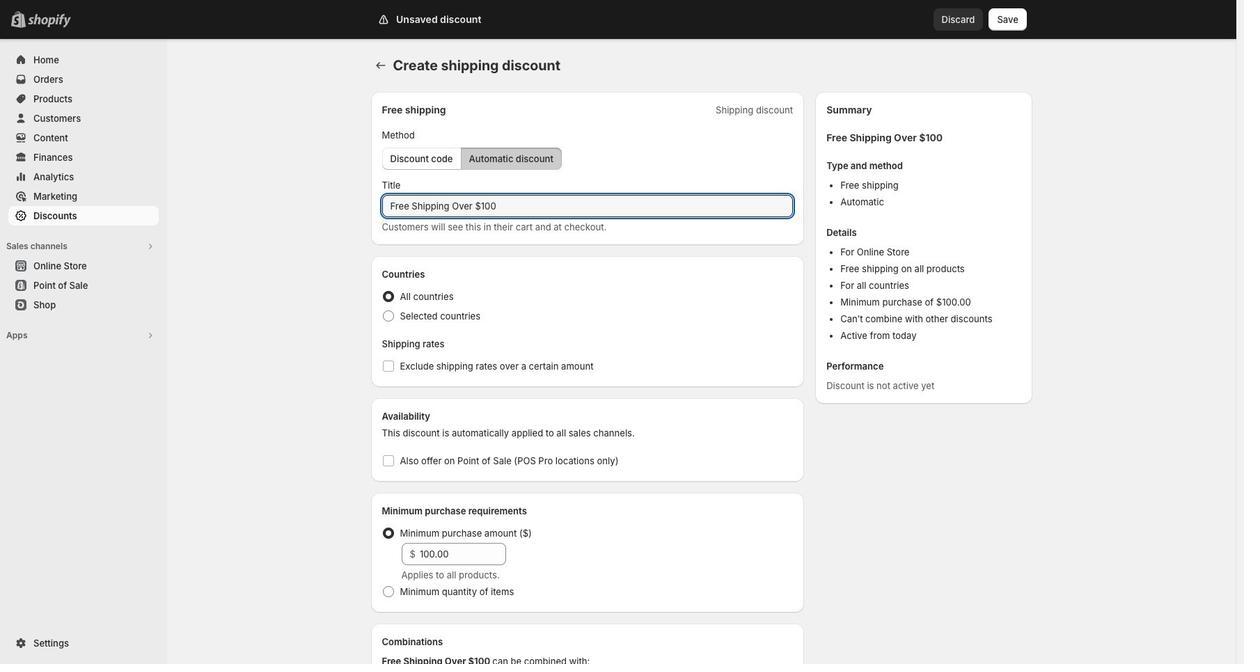 Task type: locate. For each thing, give the bounding box(es) containing it.
None text field
[[382, 195, 793, 217]]

0.00 text field
[[420, 543, 506, 565]]



Task type: describe. For each thing, give the bounding box(es) containing it.
shopify image
[[28, 14, 71, 28]]



Task type: vqa. For each thing, say whether or not it's contained in the screenshot.
0.00 text box
yes



